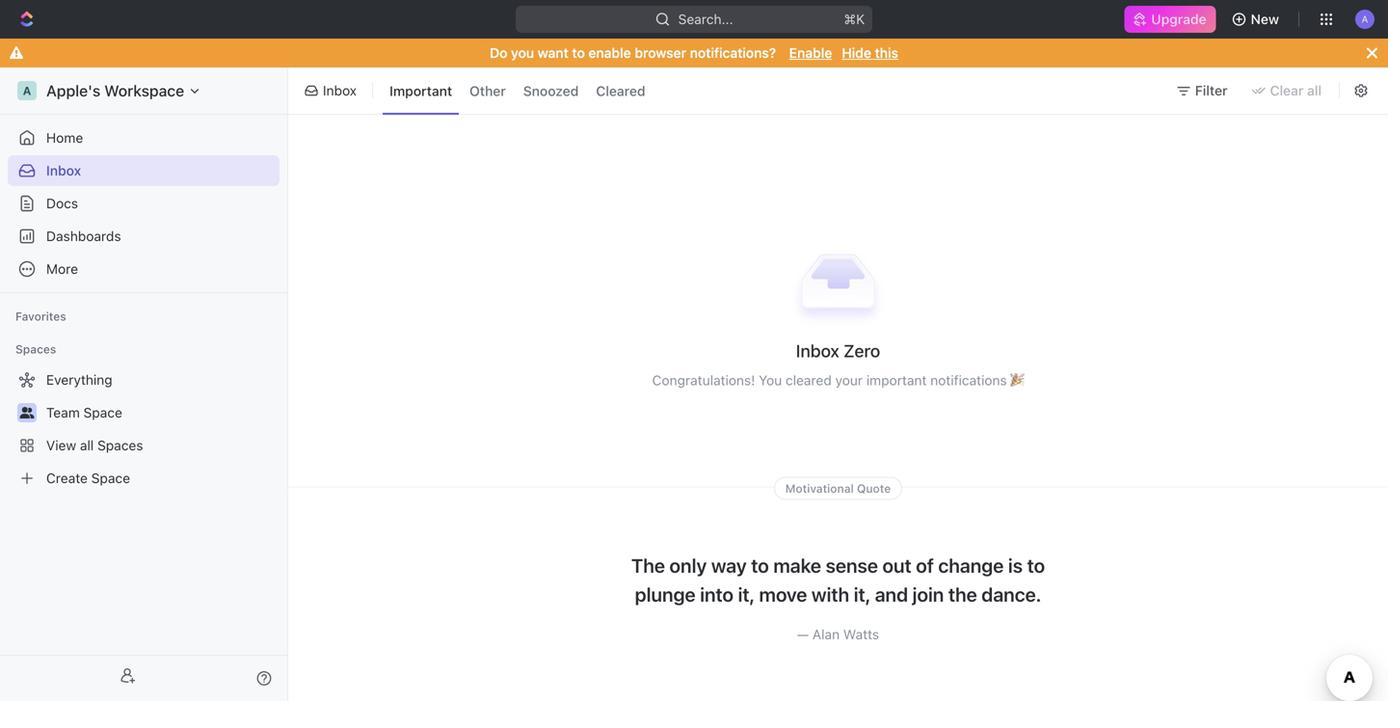 Task type: locate. For each thing, give the bounding box(es) containing it.
tree containing everything
[[8, 365, 280, 494]]

create
[[46, 470, 88, 486]]

it,
[[738, 583, 755, 606], [854, 583, 871, 606]]

0 horizontal spatial spaces
[[15, 342, 56, 356]]

apple's
[[46, 82, 100, 100]]

dance.
[[982, 583, 1042, 606]]

space down view all spaces on the bottom left of the page
[[91, 470, 130, 486]]

sidebar navigation
[[0, 68, 292, 701]]

inbox up cleared
[[796, 340, 840, 361]]

create space link
[[8, 463, 276, 494]]

inbox down home
[[46, 163, 81, 178]]

team space
[[46, 405, 122, 421]]

out
[[883, 554, 912, 577]]

notifications
[[931, 372, 1008, 388]]

other button
[[463, 75, 513, 106]]

1 vertical spatial space
[[91, 470, 130, 486]]

team
[[46, 405, 80, 421]]

want
[[538, 45, 569, 61]]

clear
[[1271, 82, 1304, 98]]

space
[[84, 405, 122, 421], [91, 470, 130, 486]]

2 horizontal spatial to
[[1028, 554, 1046, 577]]

0 vertical spatial all
[[1308, 82, 1322, 98]]

docs link
[[8, 188, 280, 219]]

important button
[[383, 75, 459, 106]]

hide
[[842, 45, 872, 61]]

snoozed
[[524, 83, 579, 99]]

cleared button
[[590, 75, 653, 106]]

watts
[[844, 626, 880, 642]]

all right clear
[[1308, 82, 1322, 98]]

important
[[867, 372, 927, 388]]

search...
[[679, 11, 734, 27]]

upgrade
[[1152, 11, 1207, 27]]

it, right into on the right bottom of page
[[738, 583, 755, 606]]

—
[[798, 626, 809, 642]]

user group image
[[20, 407, 34, 419]]

plunge
[[635, 583, 696, 606]]

do
[[490, 45, 508, 61]]

create space
[[46, 470, 130, 486]]

snoozed button
[[517, 75, 586, 106]]

congratulations!
[[653, 372, 756, 388]]

is
[[1009, 554, 1023, 577]]

to right way
[[752, 554, 769, 577]]

to right want
[[572, 45, 585, 61]]

2 horizontal spatial inbox
[[796, 340, 840, 361]]

a
[[1363, 13, 1369, 24], [23, 84, 31, 97]]

filter
[[1196, 82, 1228, 98]]

view all spaces
[[46, 437, 143, 453]]

docs
[[46, 195, 78, 211]]

to right is
[[1028, 554, 1046, 577]]

sense
[[826, 554, 879, 577]]

1 horizontal spatial spaces
[[97, 437, 143, 453]]

0 horizontal spatial it,
[[738, 583, 755, 606]]

0 horizontal spatial all
[[80, 437, 94, 453]]

inbox link
[[8, 155, 280, 186]]

the only way to make sense out of change is to plunge into it, move with it, and join the dance.
[[632, 554, 1046, 606]]

1 vertical spatial inbox
[[46, 163, 81, 178]]

1 horizontal spatial all
[[1308, 82, 1322, 98]]

all for clear
[[1308, 82, 1322, 98]]

🎉
[[1011, 372, 1025, 388]]

1 horizontal spatial it,
[[854, 583, 871, 606]]

into
[[700, 583, 734, 606]]

1 vertical spatial spaces
[[97, 437, 143, 453]]

all for view
[[80, 437, 94, 453]]

0 horizontal spatial to
[[572, 45, 585, 61]]

a inside 'dropdown button'
[[1363, 13, 1369, 24]]

all inside 'clear all' button
[[1308, 82, 1322, 98]]

2 vertical spatial inbox
[[796, 340, 840, 361]]

more button
[[8, 254, 280, 285]]

clear all button
[[1244, 75, 1334, 106]]

— alan watts
[[798, 626, 880, 642]]

spaces inside tree
[[97, 437, 143, 453]]

apple's workspace
[[46, 82, 184, 100]]

tab list
[[379, 64, 657, 118]]

new button
[[1225, 4, 1292, 35]]

other
[[470, 83, 506, 99]]

clear all
[[1271, 82, 1322, 98]]

0 horizontal spatial a
[[23, 84, 31, 97]]

inbox
[[323, 82, 357, 98], [46, 163, 81, 178], [796, 340, 840, 361]]

0 vertical spatial a
[[1363, 13, 1369, 24]]

you
[[511, 45, 534, 61]]

team space link
[[46, 397, 276, 428]]

enable
[[589, 45, 632, 61]]

tree
[[8, 365, 280, 494]]

motivational
[[786, 482, 854, 495]]

to for enable
[[572, 45, 585, 61]]

to
[[572, 45, 585, 61], [752, 554, 769, 577], [1028, 554, 1046, 577]]

it, left and
[[854, 583, 871, 606]]

1 horizontal spatial a
[[1363, 13, 1369, 24]]

0 horizontal spatial inbox
[[46, 163, 81, 178]]

1 horizontal spatial inbox
[[323, 82, 357, 98]]

1 vertical spatial all
[[80, 437, 94, 453]]

favorites button
[[8, 305, 74, 328]]

spaces down favorites
[[15, 342, 56, 356]]

inbox left important button
[[323, 82, 357, 98]]

1 vertical spatial a
[[23, 84, 31, 97]]

move
[[760, 583, 808, 606]]

join
[[913, 583, 945, 606]]

spaces
[[15, 342, 56, 356], [97, 437, 143, 453]]

1 horizontal spatial to
[[752, 554, 769, 577]]

to for make
[[752, 554, 769, 577]]

filter button
[[1169, 75, 1240, 106]]

0 vertical spatial space
[[84, 405, 122, 421]]

space up view all spaces on the bottom left of the page
[[84, 405, 122, 421]]

all right view
[[80, 437, 94, 453]]

all inside view all spaces link
[[80, 437, 94, 453]]

cleared
[[786, 372, 832, 388]]

workspace
[[104, 82, 184, 100]]

all
[[1308, 82, 1322, 98], [80, 437, 94, 453]]

space for team space
[[84, 405, 122, 421]]

0 vertical spatial inbox
[[323, 82, 357, 98]]

inbox zero
[[796, 340, 881, 361]]

spaces up create space link
[[97, 437, 143, 453]]



Task type: describe. For each thing, give the bounding box(es) containing it.
apple's workspace, , element
[[17, 81, 37, 100]]

0 vertical spatial spaces
[[15, 342, 56, 356]]

2 it, from the left
[[854, 583, 871, 606]]

of
[[917, 554, 934, 577]]

enable
[[790, 45, 833, 61]]

more
[[46, 261, 78, 277]]

view
[[46, 437, 76, 453]]

1 it, from the left
[[738, 583, 755, 606]]

a button
[[1350, 4, 1381, 35]]

do you want to enable browser notifications? enable hide this
[[490, 45, 899, 61]]

tree inside sidebar 'navigation'
[[8, 365, 280, 494]]

quote
[[857, 482, 891, 495]]

dashboards
[[46, 228, 121, 244]]

⌘k
[[844, 11, 865, 27]]

browser
[[635, 45, 687, 61]]

with
[[812, 583, 850, 606]]

motivational quote
[[786, 482, 891, 495]]

inbox inside inbox link
[[46, 163, 81, 178]]

home
[[46, 130, 83, 146]]

favorites
[[15, 310, 66, 323]]

everything link
[[8, 365, 276, 395]]

notifications?
[[690, 45, 777, 61]]

a inside 'navigation'
[[23, 84, 31, 97]]

congratulations! you cleared your important notifications 🎉
[[653, 372, 1025, 388]]

view all spaces link
[[8, 430, 276, 461]]

space for create space
[[91, 470, 130, 486]]

cleared
[[596, 83, 646, 99]]

home link
[[8, 122, 280, 153]]

change
[[939, 554, 1004, 577]]

dashboards link
[[8, 221, 280, 252]]

this
[[875, 45, 899, 61]]

only
[[670, 554, 707, 577]]

you
[[759, 372, 782, 388]]

and
[[875, 583, 909, 606]]

alan
[[813, 626, 840, 642]]

new
[[1252, 11, 1280, 27]]

make
[[774, 554, 822, 577]]

important
[[390, 83, 452, 99]]

way
[[712, 554, 747, 577]]

your
[[836, 372, 863, 388]]

upgrade link
[[1125, 6, 1217, 33]]

everything
[[46, 372, 112, 388]]

the
[[949, 583, 978, 606]]

zero
[[844, 340, 881, 361]]

the
[[632, 554, 666, 577]]

tab list containing important
[[379, 64, 657, 118]]



Task type: vqa. For each thing, say whether or not it's contained in the screenshot.
this
yes



